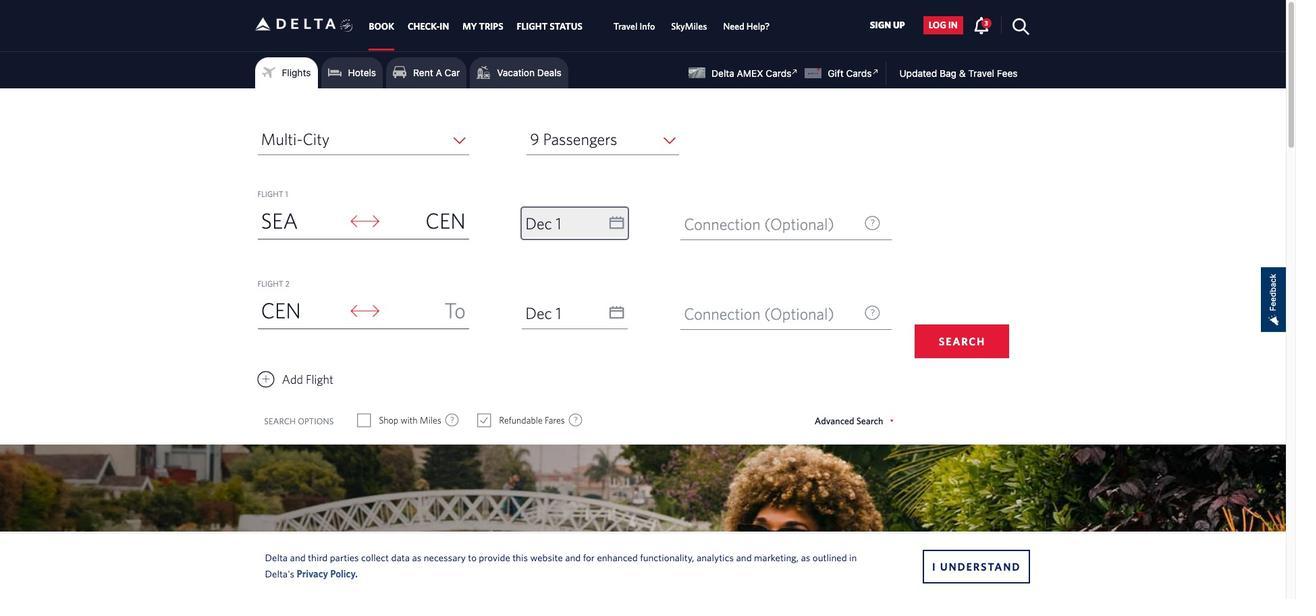Task type: vqa. For each thing, say whether or not it's contained in the screenshot.
top Dec
yes



Task type: describe. For each thing, give the bounding box(es) containing it.
travel inside tab list
[[614, 21, 638, 32]]

refundable fares
[[499, 415, 565, 426]]

dec for to
[[525, 304, 552, 323]]

my trips link
[[463, 14, 503, 39]]

this link opens another site in a new window that may not follow the same accessibility policies as delta air lines. image
[[789, 66, 802, 78]]

enhanced
[[597, 552, 638, 564]]

to
[[468, 552, 477, 564]]

sea link
[[258, 204, 346, 239]]

flight 2
[[258, 279, 290, 288]]

1 vertical spatial cen link
[[258, 294, 346, 329]]

travel info
[[614, 21, 655, 32]]

collect
[[361, 552, 389, 564]]

analytics
[[697, 552, 734, 564]]

multi-
[[261, 130, 303, 149]]

0 vertical spatial cen
[[426, 208, 466, 233]]

search
[[857, 416, 884, 427]]

gift cards
[[828, 68, 872, 79]]

delta amex cards link
[[689, 66, 802, 79]]

flight 1
[[258, 189, 288, 199]]

1 horizontal spatial travel
[[969, 68, 995, 79]]

check-in link
[[408, 14, 449, 39]]

flight status
[[517, 21, 583, 32]]

hotels
[[348, 67, 376, 78]]

passengers
[[543, 130, 617, 149]]

for
[[583, 552, 595, 564]]

flight for cen
[[258, 279, 283, 288]]

3 link
[[974, 16, 992, 34]]

skymiles
[[671, 21, 707, 32]]

search button
[[915, 325, 1010, 359]]

log in
[[929, 20, 958, 31]]

1 for cen
[[556, 214, 562, 233]]

vacation deals link
[[477, 63, 562, 83]]

check-in
[[408, 21, 449, 32]]

amex
[[737, 68, 763, 79]]

understand
[[940, 561, 1021, 573]]

dec for cen
[[525, 214, 552, 233]]

connection for cen
[[684, 215, 761, 234]]

add flight
[[282, 373, 333, 387]]

i
[[933, 561, 937, 573]]

gift cards link
[[805, 66, 882, 79]]

log
[[929, 20, 947, 31]]

hotels link
[[328, 63, 376, 83]]

2 cards from the left
[[846, 68, 872, 79]]

9 Passengers field
[[527, 124, 679, 155]]

this
[[513, 552, 528, 564]]

updated bag & travel fees
[[900, 68, 1018, 79]]

privacy policy.
[[297, 568, 358, 580]]

(optional) for cen
[[765, 215, 835, 234]]

in inside button
[[949, 20, 958, 31]]

3
[[985, 19, 988, 27]]

flight status link
[[517, 14, 583, 39]]

2 as from the left
[[801, 552, 811, 564]]

info
[[640, 21, 655, 32]]

rent
[[413, 67, 433, 78]]

advanced search link
[[815, 416, 894, 427]]

privacy policy. link
[[297, 568, 358, 580]]

connection (optional) for cen
[[684, 215, 835, 234]]

advanced
[[815, 416, 855, 427]]

delta air lines image
[[255, 3, 336, 45]]

fares
[[545, 415, 565, 426]]

add
[[282, 373, 303, 387]]

gift
[[828, 68, 844, 79]]

travel info link
[[614, 14, 655, 39]]

&
[[959, 68, 966, 79]]

check-
[[408, 21, 440, 32]]

delta's
[[265, 568, 294, 580]]

i understand button
[[923, 550, 1031, 584]]

rent a car link
[[393, 63, 460, 83]]

website
[[530, 552, 563, 564]]

3 and from the left
[[736, 552, 752, 564]]

necessary
[[424, 552, 466, 564]]

tab list containing book
[[362, 0, 778, 51]]

a
[[436, 67, 442, 78]]

flights
[[282, 67, 311, 78]]

dec 1 button for cen
[[522, 208, 628, 239]]

book tab panel
[[0, 88, 1286, 445]]

status
[[550, 21, 583, 32]]

functionality,
[[640, 552, 695, 564]]

to link
[[381, 294, 469, 329]]

sign up link
[[865, 16, 911, 34]]

trips
[[479, 21, 503, 32]]

flight
[[517, 21, 548, 32]]



Task type: locate. For each thing, give the bounding box(es) containing it.
1 as from the left
[[412, 552, 422, 564]]

9 passengers
[[530, 130, 617, 149]]

0 horizontal spatial travel
[[614, 21, 638, 32]]

outlined
[[813, 552, 847, 564]]

0 vertical spatial delta
[[712, 68, 735, 79]]

search for search
[[939, 336, 986, 348]]

flights link
[[262, 63, 311, 83]]

1 dec 1 button from the top
[[522, 208, 628, 239]]

book
[[369, 21, 394, 32]]

2 vertical spatial 1
[[556, 304, 562, 323]]

1 vertical spatial connection (optional)
[[684, 305, 835, 323]]

0 vertical spatial search
[[939, 336, 986, 348]]

as right data
[[412, 552, 422, 564]]

flight inside button
[[306, 373, 333, 387]]

0 horizontal spatial cen link
[[258, 294, 346, 329]]

0 vertical spatial in
[[949, 20, 958, 31]]

delta amex cards
[[712, 68, 792, 79]]

0 vertical spatial 1
[[285, 189, 288, 199]]

vacation
[[497, 67, 535, 78]]

2 vertical spatial flight
[[306, 373, 333, 387]]

provide
[[479, 552, 510, 564]]

dec 1 for cen
[[525, 214, 562, 233]]

connection (optional)
[[684, 215, 835, 234], [684, 305, 835, 323]]

my
[[463, 21, 477, 32]]

None text field
[[522, 208, 628, 240], [522, 298, 628, 330], [522, 208, 628, 240], [522, 298, 628, 330]]

dec 1 for to
[[525, 304, 562, 323]]

need help?
[[723, 21, 770, 32]]

0 vertical spatial flight
[[258, 189, 283, 199]]

book link
[[369, 14, 394, 39]]

1 connection (optional) link from the top
[[681, 209, 892, 240]]

2 dec 1 from the top
[[525, 304, 562, 323]]

2 connection (optional) link from the top
[[681, 298, 892, 330]]

in right outlined
[[849, 552, 857, 564]]

data
[[391, 552, 410, 564]]

1 vertical spatial connection
[[684, 305, 761, 323]]

cards right "amex"
[[766, 68, 792, 79]]

search
[[939, 336, 986, 348], [264, 416, 296, 427]]

advanced search
[[815, 416, 884, 427]]

updated bag & travel fees link
[[886, 68, 1018, 79]]

1 horizontal spatial and
[[565, 552, 581, 564]]

connection (optional) link for cen
[[681, 209, 892, 240]]

2 connection (optional) from the top
[[684, 305, 835, 323]]

connection (optional) link for to
[[681, 298, 892, 330]]

Multi-City field
[[258, 124, 469, 155]]

2
[[285, 279, 290, 288]]

1 cards from the left
[[766, 68, 792, 79]]

cards
[[766, 68, 792, 79], [846, 68, 872, 79]]

and
[[290, 552, 306, 564], [565, 552, 581, 564], [736, 552, 752, 564]]

updated
[[900, 68, 937, 79]]

1 vertical spatial search
[[264, 416, 296, 427]]

Shop with Miles checkbox
[[358, 414, 370, 427]]

in inside delta and third parties collect data as necessary to provide this website and for enhanced functionality, analytics and marketing, as outlined in delta's
[[849, 552, 857, 564]]

1 vertical spatial in
[[849, 552, 857, 564]]

as left outlined
[[801, 552, 811, 564]]

2 dec 1 button from the top
[[522, 298, 628, 329]]

0 vertical spatial dec 1
[[525, 214, 562, 233]]

flight
[[258, 189, 283, 199], [258, 279, 283, 288], [306, 373, 333, 387]]

connection (optional) for to
[[684, 305, 835, 323]]

1 horizontal spatial cen
[[426, 208, 466, 233]]

i understand
[[933, 561, 1021, 573]]

search inside button
[[939, 336, 986, 348]]

bag
[[940, 68, 957, 79]]

sea
[[261, 208, 298, 233]]

9
[[530, 130, 540, 149]]

1 vertical spatial dec 1
[[525, 304, 562, 323]]

1 vertical spatial 1
[[556, 214, 562, 233]]

dec 1 button
[[522, 208, 628, 239], [522, 298, 628, 329]]

shop with miles
[[379, 415, 442, 426]]

help?
[[747, 21, 770, 32]]

1 vertical spatial connection (optional) link
[[681, 298, 892, 330]]

skyteam image
[[340, 5, 353, 47]]

dec
[[525, 214, 552, 233], [525, 304, 552, 323]]

1 vertical spatial dec
[[525, 304, 552, 323]]

1 horizontal spatial in
[[949, 20, 958, 31]]

1 dec 1 from the top
[[525, 214, 562, 233]]

flight for sea
[[258, 189, 283, 199]]

car
[[445, 67, 460, 78]]

0 vertical spatial (optional)
[[765, 215, 835, 234]]

dec 1
[[525, 214, 562, 233], [525, 304, 562, 323]]

to
[[445, 298, 466, 323]]

as
[[412, 552, 422, 564], [801, 552, 811, 564]]

cards right the gift
[[846, 68, 872, 79]]

dec 1 button for to
[[522, 298, 628, 329]]

1
[[285, 189, 288, 199], [556, 214, 562, 233], [556, 304, 562, 323]]

rent a car
[[413, 67, 460, 78]]

0 horizontal spatial in
[[849, 552, 857, 564]]

Refundable Fares checkbox
[[478, 414, 490, 427]]

1 (optional) from the top
[[765, 215, 835, 234]]

and right "analytics" on the right bottom
[[736, 552, 752, 564]]

1 vertical spatial cen
[[261, 298, 301, 323]]

0 horizontal spatial as
[[412, 552, 422, 564]]

travel left info
[[614, 21, 638, 32]]

city
[[303, 130, 330, 149]]

1 vertical spatial delta
[[265, 552, 288, 564]]

1 vertical spatial dec 1 button
[[522, 298, 628, 329]]

2 connection from the top
[[684, 305, 761, 323]]

need
[[723, 21, 745, 32]]

connection (optional) link
[[681, 209, 892, 240], [681, 298, 892, 330]]

0 vertical spatial dec
[[525, 214, 552, 233]]

2 dec from the top
[[525, 304, 552, 323]]

2 horizontal spatial and
[[736, 552, 752, 564]]

this link opens another site in a new window that may not follow the same accessibility policies as delta air lines. image
[[869, 66, 882, 78]]

flight right add
[[306, 373, 333, 387]]

tab list
[[362, 0, 778, 51]]

(optional) for to
[[765, 305, 835, 323]]

connection for to
[[684, 305, 761, 323]]

delta left "amex"
[[712, 68, 735, 79]]

privacy
[[297, 568, 328, 580]]

0 vertical spatial connection (optional) link
[[681, 209, 892, 240]]

1 connection (optional) from the top
[[684, 215, 835, 234]]

1 horizontal spatial delta
[[712, 68, 735, 79]]

search for search options
[[264, 416, 296, 427]]

and left for
[[565, 552, 581, 564]]

policy.
[[330, 568, 358, 580]]

1 connection from the top
[[684, 215, 761, 234]]

travel
[[614, 21, 638, 32], [969, 68, 995, 79]]

1 horizontal spatial cards
[[846, 68, 872, 79]]

travel right & on the top
[[969, 68, 995, 79]]

up
[[893, 20, 905, 31]]

1 horizontal spatial as
[[801, 552, 811, 564]]

1 horizontal spatial cen link
[[381, 204, 469, 239]]

refundable
[[499, 415, 543, 426]]

delta for delta amex cards
[[712, 68, 735, 79]]

1 and from the left
[[290, 552, 306, 564]]

1 vertical spatial flight
[[258, 279, 283, 288]]

fees
[[997, 68, 1018, 79]]

delta up "delta's"
[[265, 552, 288, 564]]

flight up sea
[[258, 189, 283, 199]]

parties
[[330, 552, 359, 564]]

0 horizontal spatial cen
[[261, 298, 301, 323]]

miles
[[420, 415, 442, 426]]

vacation deals
[[497, 67, 562, 78]]

0 horizontal spatial and
[[290, 552, 306, 564]]

2 (optional) from the top
[[765, 305, 835, 323]]

with
[[401, 415, 418, 426]]

2 and from the left
[[565, 552, 581, 564]]

search options
[[264, 416, 334, 427]]

marketing,
[[754, 552, 799, 564]]

0 vertical spatial connection (optional)
[[684, 215, 835, 234]]

add flight button
[[258, 369, 333, 390]]

sign up
[[870, 20, 905, 31]]

need help? link
[[723, 14, 770, 39]]

1 vertical spatial (optional)
[[765, 305, 835, 323]]

0 horizontal spatial delta
[[265, 552, 288, 564]]

cen
[[426, 208, 466, 233], [261, 298, 301, 323]]

and left third
[[290, 552, 306, 564]]

1 dec from the top
[[525, 214, 552, 233]]

in
[[440, 21, 449, 32]]

delta for delta and third parties collect data as necessary to provide this website and for enhanced functionality, analytics and marketing, as outlined in delta's
[[265, 552, 288, 564]]

1 vertical spatial travel
[[969, 68, 995, 79]]

0 vertical spatial connection
[[684, 215, 761, 234]]

0 vertical spatial dec 1 button
[[522, 208, 628, 239]]

deals
[[537, 67, 562, 78]]

flight left 2
[[258, 279, 283, 288]]

log in button
[[924, 16, 963, 34]]

shop
[[379, 415, 399, 426]]

my trips
[[463, 21, 503, 32]]

1 for to
[[556, 304, 562, 323]]

0 horizontal spatial search
[[264, 416, 296, 427]]

0 horizontal spatial cards
[[766, 68, 792, 79]]

0 vertical spatial cen link
[[381, 204, 469, 239]]

sign
[[870, 20, 891, 31]]

(optional)
[[765, 215, 835, 234], [765, 305, 835, 323]]

delta inside delta and third parties collect data as necessary to provide this website and for enhanced functionality, analytics and marketing, as outlined in delta's
[[265, 552, 288, 564]]

delta and third parties collect data as necessary to provide this website and for enhanced functionality, analytics and marketing, as outlined in delta's
[[265, 552, 857, 580]]

in right log
[[949, 20, 958, 31]]

0 vertical spatial travel
[[614, 21, 638, 32]]

1 horizontal spatial search
[[939, 336, 986, 348]]

options
[[298, 416, 334, 427]]



